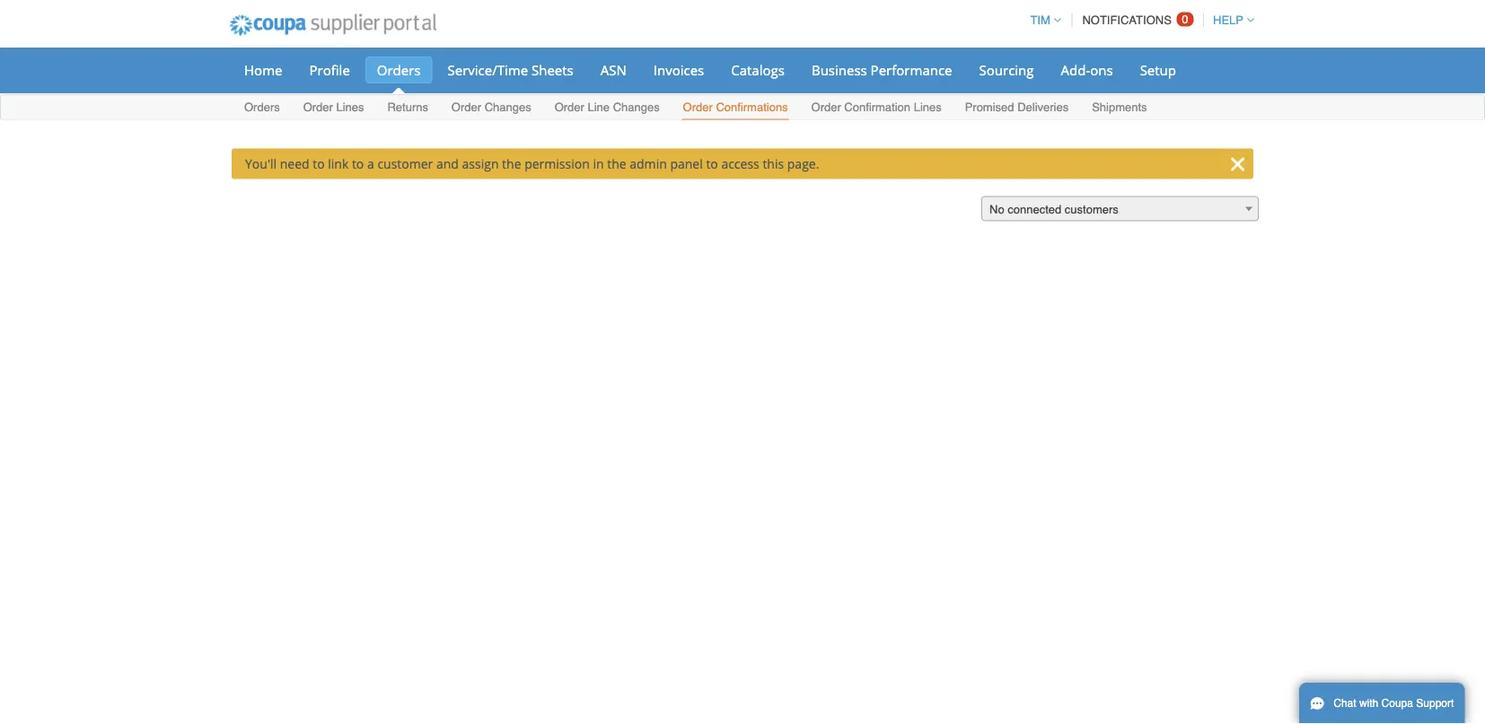 Task type: describe. For each thing, give the bounding box(es) containing it.
no
[[989, 203, 1004, 216]]

add-ons link
[[1049, 57, 1125, 84]]

returns
[[387, 101, 428, 114]]

customers
[[1065, 203, 1119, 216]]

ons
[[1090, 61, 1113, 79]]

1 to from the left
[[313, 155, 325, 172]]

coupa
[[1381, 698, 1413, 710]]

catalogs link
[[719, 57, 796, 84]]

customer
[[377, 155, 433, 172]]

order line changes link
[[554, 97, 661, 120]]

0 horizontal spatial orders link
[[243, 97, 281, 120]]

chat
[[1334, 698, 1356, 710]]

order confirmations link
[[682, 97, 789, 120]]

order for order lines
[[303, 101, 333, 114]]

with
[[1359, 698, 1378, 710]]

No connected customers text field
[[982, 197, 1258, 222]]

order lines link
[[302, 97, 365, 120]]

shipments
[[1092, 101, 1147, 114]]

chat with coupa support button
[[1299, 683, 1465, 725]]

in
[[593, 155, 604, 172]]

need
[[280, 155, 309, 172]]

setup link
[[1128, 57, 1188, 84]]

invoices
[[653, 61, 704, 79]]

admin
[[630, 155, 667, 172]]

you'll need to link to a customer and assign the permission in the admin panel to access this page.
[[245, 155, 819, 172]]

order line changes
[[555, 101, 660, 114]]

order for order changes
[[451, 101, 481, 114]]

2 to from the left
[[352, 155, 364, 172]]

panel
[[670, 155, 703, 172]]

order changes
[[451, 101, 531, 114]]

access
[[721, 155, 759, 172]]

No connected customers field
[[981, 196, 1259, 222]]

link
[[328, 155, 349, 172]]

notifications
[[1082, 13, 1172, 27]]

coupa supplier portal image
[[217, 3, 449, 48]]

2 the from the left
[[607, 155, 626, 172]]

service/time sheets link
[[436, 57, 585, 84]]

business performance link
[[800, 57, 964, 84]]

2 lines from the left
[[914, 101, 942, 114]]

0
[[1182, 13, 1188, 26]]

promised
[[965, 101, 1014, 114]]

permission
[[524, 155, 590, 172]]

order for order confirmations
[[683, 101, 713, 114]]

invoices link
[[642, 57, 716, 84]]

add-ons
[[1061, 61, 1113, 79]]

asn
[[600, 61, 627, 79]]

tim link
[[1022, 13, 1061, 27]]

home link
[[233, 57, 294, 84]]

1 lines from the left
[[336, 101, 364, 114]]

1 the from the left
[[502, 155, 521, 172]]

profile
[[309, 61, 350, 79]]



Task type: locate. For each thing, give the bounding box(es) containing it.
you'll
[[245, 155, 277, 172]]

profile link
[[298, 57, 362, 84]]

business performance
[[812, 61, 952, 79]]

2 changes from the left
[[613, 101, 660, 114]]

order for order line changes
[[555, 101, 584, 114]]

orders link down home link
[[243, 97, 281, 120]]

business
[[812, 61, 867, 79]]

1 vertical spatial orders link
[[243, 97, 281, 120]]

support
[[1416, 698, 1454, 710]]

order confirmation lines link
[[810, 97, 943, 120]]

changes right line
[[613, 101, 660, 114]]

lines
[[336, 101, 364, 114], [914, 101, 942, 114]]

service/time
[[448, 61, 528, 79]]

1 vertical spatial orders
[[244, 101, 280, 114]]

sourcing
[[979, 61, 1034, 79]]

no connected customers
[[989, 203, 1119, 216]]

a
[[367, 155, 374, 172]]

order down service/time
[[451, 101, 481, 114]]

0 vertical spatial orders link
[[365, 57, 432, 84]]

home
[[244, 61, 282, 79]]

order for order confirmation lines
[[811, 101, 841, 114]]

1 horizontal spatial the
[[607, 155, 626, 172]]

4 order from the left
[[683, 101, 713, 114]]

2 horizontal spatial to
[[706, 155, 718, 172]]

to
[[313, 155, 325, 172], [352, 155, 364, 172], [706, 155, 718, 172]]

1 horizontal spatial to
[[352, 155, 364, 172]]

line
[[588, 101, 610, 114]]

order lines
[[303, 101, 364, 114]]

returns link
[[386, 97, 429, 120]]

1 changes from the left
[[485, 101, 531, 114]]

shipments link
[[1091, 97, 1148, 120]]

page.
[[787, 155, 819, 172]]

deliveries
[[1017, 101, 1069, 114]]

asn link
[[589, 57, 638, 84]]

order
[[303, 101, 333, 114], [451, 101, 481, 114], [555, 101, 584, 114], [683, 101, 713, 114], [811, 101, 841, 114]]

order confirmations
[[683, 101, 788, 114]]

catalogs
[[731, 61, 785, 79]]

0 horizontal spatial the
[[502, 155, 521, 172]]

1 horizontal spatial lines
[[914, 101, 942, 114]]

0 vertical spatial orders
[[377, 61, 421, 79]]

2 order from the left
[[451, 101, 481, 114]]

navigation
[[1022, 3, 1254, 38]]

notifications 0
[[1082, 13, 1188, 27]]

promised deliveries
[[965, 101, 1069, 114]]

1 horizontal spatial orders link
[[365, 57, 432, 84]]

assign
[[462, 155, 499, 172]]

add-
[[1061, 61, 1090, 79]]

order left line
[[555, 101, 584, 114]]

to right panel
[[706, 155, 718, 172]]

the right assign on the left
[[502, 155, 521, 172]]

sourcing link
[[967, 57, 1046, 84]]

this
[[763, 155, 784, 172]]

confirmation
[[844, 101, 910, 114]]

help
[[1213, 13, 1244, 27]]

orders
[[377, 61, 421, 79], [244, 101, 280, 114]]

confirmations
[[716, 101, 788, 114]]

help link
[[1205, 13, 1254, 27]]

3 order from the left
[[555, 101, 584, 114]]

the right in
[[607, 155, 626, 172]]

setup
[[1140, 61, 1176, 79]]

5 order from the left
[[811, 101, 841, 114]]

changes
[[485, 101, 531, 114], [613, 101, 660, 114]]

to left a
[[352, 155, 364, 172]]

1 horizontal spatial orders
[[377, 61, 421, 79]]

order down business
[[811, 101, 841, 114]]

3 to from the left
[[706, 155, 718, 172]]

orders up returns
[[377, 61, 421, 79]]

to left link
[[313, 155, 325, 172]]

orders down home link
[[244, 101, 280, 114]]

1 horizontal spatial changes
[[613, 101, 660, 114]]

promised deliveries link
[[964, 97, 1070, 120]]

orders link
[[365, 57, 432, 84], [243, 97, 281, 120]]

orders link up returns
[[365, 57, 432, 84]]

and
[[436, 155, 459, 172]]

lines down profile link
[[336, 101, 364, 114]]

tim
[[1030, 13, 1050, 27]]

chat with coupa support
[[1334, 698, 1454, 710]]

order changes link
[[451, 97, 532, 120]]

1 order from the left
[[303, 101, 333, 114]]

changes down service/time sheets link
[[485, 101, 531, 114]]

0 horizontal spatial changes
[[485, 101, 531, 114]]

order down profile link
[[303, 101, 333, 114]]

order confirmation lines
[[811, 101, 942, 114]]

navigation containing notifications 0
[[1022, 3, 1254, 38]]

lines down performance on the top
[[914, 101, 942, 114]]

performance
[[871, 61, 952, 79]]

sheets
[[532, 61, 573, 79]]

service/time sheets
[[448, 61, 573, 79]]

the
[[502, 155, 521, 172], [607, 155, 626, 172]]

0 horizontal spatial lines
[[336, 101, 364, 114]]

order down invoices link
[[683, 101, 713, 114]]

0 horizontal spatial to
[[313, 155, 325, 172]]

connected
[[1008, 203, 1061, 216]]

0 horizontal spatial orders
[[244, 101, 280, 114]]



Task type: vqa. For each thing, say whether or not it's contained in the screenshot.
Merge Requests Link
no



